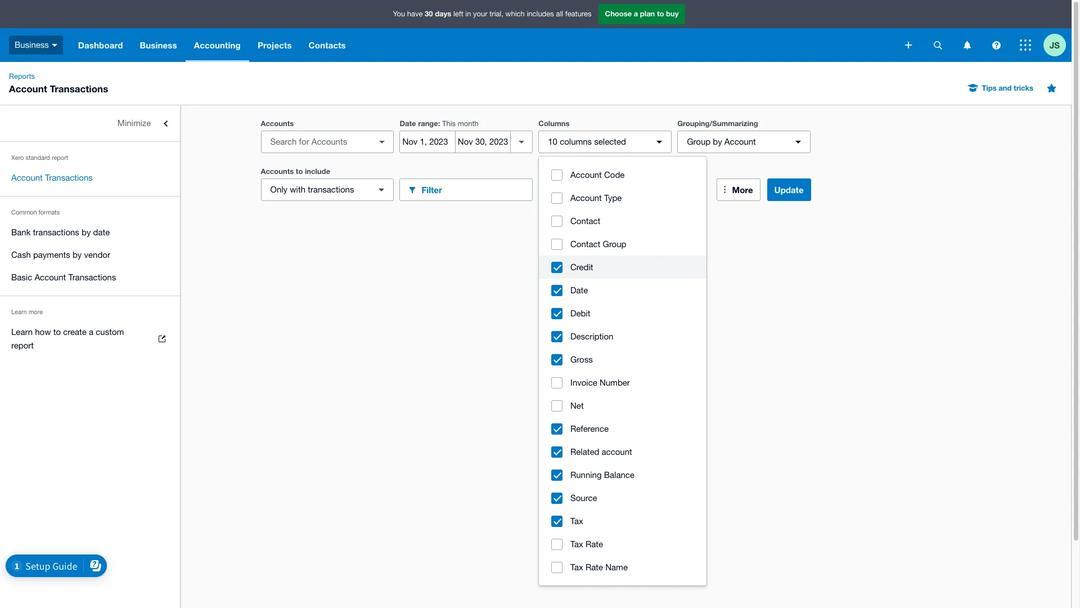 Task type: describe. For each thing, give the bounding box(es) containing it.
update button
[[768, 178, 812, 201]]

only with transactions button
[[261, 178, 394, 201]]

include
[[305, 167, 330, 176]]

account type
[[571, 193, 622, 203]]

by for vendor
[[73, 250, 82, 260]]

account down the xero at top
[[11, 173, 43, 182]]

0 horizontal spatial transactions
[[33, 227, 79, 237]]

projects button
[[249, 28, 300, 62]]

filter button
[[400, 178, 533, 201]]

debit button
[[539, 302, 707, 325]]

business inside dropdown button
[[140, 40, 177, 50]]

account transactions
[[11, 173, 93, 182]]

10
[[549, 137, 558, 146]]

grouping/summarizing
[[678, 119, 759, 128]]

accounts to include
[[261, 167, 330, 176]]

account type button
[[539, 186, 707, 209]]

rate for tax rate name
[[586, 562, 604, 572]]

you
[[393, 10, 405, 18]]

contacts
[[309, 40, 346, 50]]

business inside popup button
[[15, 40, 49, 49]]

transactions for reports account transactions
[[50, 83, 108, 95]]

learn how to create a custom report link
[[0, 321, 180, 357]]

tips
[[983, 83, 997, 92]]

invoice
[[571, 378, 598, 387]]

by inside popup button
[[713, 137, 723, 146]]

basic account transactions link
[[0, 266, 180, 289]]

only with transactions
[[271, 185, 354, 194]]

update
[[775, 185, 804, 195]]

cash payments by vendor link
[[0, 244, 180, 266]]

more
[[29, 309, 43, 315]]

this
[[443, 119, 456, 128]]

selected
[[595, 137, 627, 146]]

minimize button
[[0, 112, 180, 135]]

all
[[556, 10, 564, 18]]

xero
[[11, 154, 24, 161]]

common formats
[[11, 209, 60, 216]]

10 columns selected
[[549, 137, 627, 146]]

payments
[[33, 250, 70, 260]]

learn more
[[11, 309, 43, 315]]

reports account transactions
[[9, 72, 108, 95]]

projects
[[258, 40, 292, 50]]

bank transactions by date
[[11, 227, 110, 237]]

1 horizontal spatial svg image
[[1021, 39, 1032, 51]]

remove from favorites image
[[1041, 77, 1063, 99]]

description button
[[539, 325, 707, 348]]

banner containing js
[[0, 0, 1072, 62]]

accounting button
[[186, 28, 249, 62]]

:
[[438, 119, 440, 128]]

account code button
[[539, 163, 707, 186]]

Search for Accounts text field
[[262, 131, 373, 153]]

create
[[63, 327, 87, 337]]

date for date range : this month
[[400, 119, 416, 128]]

transactions inside 'popup button'
[[308, 185, 354, 194]]

js button
[[1044, 28, 1072, 62]]

group by account button
[[678, 131, 811, 153]]

formats
[[39, 209, 60, 216]]

with
[[290, 185, 306, 194]]

reports link
[[5, 71, 39, 82]]

columns
[[560, 137, 592, 146]]

30
[[425, 9, 433, 18]]

source
[[571, 493, 598, 503]]

learn for learn more
[[11, 309, 27, 315]]

basic account transactions
[[11, 272, 116, 282]]

svg image inside business popup button
[[52, 44, 57, 47]]

dashboard
[[78, 40, 123, 50]]

1 horizontal spatial to
[[296, 167, 303, 176]]

running balance
[[571, 470, 635, 480]]

date range : this month
[[400, 119, 479, 128]]

filter
[[422, 184, 442, 195]]

more
[[733, 185, 754, 195]]

only
[[271, 185, 288, 194]]

contact for contact
[[571, 216, 601, 226]]

dashboard link
[[70, 28, 131, 62]]

list box containing account code
[[539, 157, 707, 586]]

group inside popup button
[[688, 137, 711, 146]]

invoice number button
[[539, 371, 707, 394]]

description
[[571, 332, 614, 341]]

bank
[[11, 227, 31, 237]]

left
[[454, 10, 464, 18]]

running balance button
[[539, 463, 707, 486]]

account transactions link
[[0, 167, 180, 189]]

tax for tax
[[571, 516, 584, 526]]

by for date
[[82, 227, 91, 237]]

a inside learn how to create a custom report
[[89, 327, 94, 337]]

minimize
[[118, 118, 151, 128]]

code
[[605, 170, 625, 180]]

account down account code
[[571, 193, 602, 203]]

tax rate name
[[571, 562, 628, 572]]

invoice number
[[571, 378, 630, 387]]

account inside popup button
[[725, 137, 756, 146]]

report inside learn how to create a custom report
[[11, 341, 34, 350]]

choose
[[605, 9, 632, 18]]

contact group button
[[539, 233, 707, 256]]

accounting
[[194, 40, 241, 50]]



Task type: vqa. For each thing, say whether or not it's contained in the screenshot.
Grid containing S
no



Task type: locate. For each thing, give the bounding box(es) containing it.
date button
[[539, 279, 707, 302]]

standard
[[26, 154, 50, 161]]

0 vertical spatial to
[[658, 9, 665, 18]]

to right how
[[53, 327, 61, 337]]

features
[[566, 10, 592, 18]]

0 horizontal spatial group
[[603, 239, 627, 249]]

1 vertical spatial a
[[89, 327, 94, 337]]

gross
[[571, 355, 593, 364]]

1 horizontal spatial group
[[688, 137, 711, 146]]

a
[[634, 9, 639, 18], [89, 327, 94, 337]]

learn for learn how to create a custom report
[[11, 327, 33, 337]]

Select end date field
[[456, 131, 511, 153]]

group up 'credit' 'button'
[[603, 239, 627, 249]]

business button
[[0, 28, 70, 62]]

tax rate button
[[539, 533, 707, 556]]

2 horizontal spatial to
[[658, 9, 665, 18]]

0 vertical spatial date
[[400, 119, 416, 128]]

name
[[606, 562, 628, 572]]

0 vertical spatial learn
[[11, 309, 27, 315]]

related account button
[[539, 440, 707, 463]]

transactions up minimize button
[[50, 83, 108, 95]]

1 vertical spatial date
[[571, 285, 589, 295]]

0 vertical spatial a
[[634, 9, 639, 18]]

2 vertical spatial transactions
[[68, 272, 116, 282]]

2 vertical spatial by
[[73, 250, 82, 260]]

contact inside button
[[571, 216, 601, 226]]

type
[[605, 193, 622, 203]]

tax rate name button
[[539, 556, 707, 579]]

2 rate from the top
[[586, 562, 604, 572]]

date
[[93, 227, 110, 237]]

accounts up only
[[261, 167, 294, 176]]

learn left more
[[11, 309, 27, 315]]

balance
[[604, 470, 635, 480]]

credit
[[571, 262, 594, 272]]

svg image
[[964, 41, 971, 49], [993, 41, 1001, 49], [906, 42, 913, 48], [52, 44, 57, 47]]

a left "plan"
[[634, 9, 639, 18]]

2 accounts from the top
[[261, 167, 294, 176]]

contacts button
[[300, 28, 355, 62]]

account down grouping/summarizing
[[725, 137, 756, 146]]

rate left the name
[[586, 562, 604, 572]]

0 horizontal spatial svg image
[[934, 41, 943, 49]]

1 vertical spatial transactions
[[33, 227, 79, 237]]

accounts for accounts
[[261, 119, 294, 128]]

by down grouping/summarizing
[[713, 137, 723, 146]]

includes
[[527, 10, 554, 18]]

tax down the source
[[571, 516, 584, 526]]

svg image
[[1021, 39, 1032, 51], [934, 41, 943, 49]]

by
[[713, 137, 723, 146], [82, 227, 91, 237], [73, 250, 82, 260]]

0 horizontal spatial date
[[400, 119, 416, 128]]

0 vertical spatial contact
[[571, 216, 601, 226]]

1 vertical spatial by
[[82, 227, 91, 237]]

accounts
[[261, 119, 294, 128], [261, 167, 294, 176]]

js
[[1051, 40, 1061, 50]]

navigation containing dashboard
[[70, 28, 898, 62]]

columns
[[539, 119, 570, 128]]

Select start date field
[[401, 131, 455, 153]]

0 vertical spatial by
[[713, 137, 723, 146]]

you have 30 days left in your trial, which includes all features
[[393, 9, 592, 18]]

1 vertical spatial to
[[296, 167, 303, 176]]

2 vertical spatial tax
[[571, 562, 584, 572]]

learn down the learn more
[[11, 327, 33, 337]]

tips and tricks button
[[962, 79, 1041, 97]]

0 vertical spatial tax
[[571, 516, 584, 526]]

group
[[539, 157, 707, 586]]

0 vertical spatial transactions
[[308, 185, 354, 194]]

report up account transactions
[[52, 154, 68, 161]]

0 horizontal spatial business
[[15, 40, 49, 49]]

navigation inside banner
[[70, 28, 898, 62]]

tax down the tax rate
[[571, 562, 584, 572]]

xero standard report
[[11, 154, 68, 161]]

1 vertical spatial accounts
[[261, 167, 294, 176]]

tax for tax rate name
[[571, 562, 584, 572]]

choose a plan to buy
[[605, 9, 679, 18]]

account down the reports 'link'
[[9, 83, 47, 95]]

bank transactions by date link
[[0, 221, 180, 244]]

more button
[[717, 178, 761, 201]]

contact inside button
[[571, 239, 601, 249]]

which
[[506, 10, 525, 18]]

to
[[658, 9, 665, 18], [296, 167, 303, 176], [53, 327, 61, 337]]

reference
[[571, 424, 609, 434]]

1 horizontal spatial transactions
[[308, 185, 354, 194]]

related account
[[571, 447, 633, 457]]

transactions down the cash payments by vendor link
[[68, 272, 116, 282]]

by left vendor
[[73, 250, 82, 260]]

contact up credit
[[571, 239, 601, 249]]

account inside reports account transactions
[[9, 83, 47, 95]]

by left date
[[82, 227, 91, 237]]

report
[[52, 154, 68, 161], [11, 341, 34, 350]]

1 accounts from the top
[[261, 119, 294, 128]]

account code
[[571, 170, 625, 180]]

group inside button
[[603, 239, 627, 249]]

gross button
[[539, 348, 707, 371]]

a inside banner
[[634, 9, 639, 18]]

transactions for basic account transactions
[[68, 272, 116, 282]]

1 horizontal spatial business
[[140, 40, 177, 50]]

number
[[600, 378, 630, 387]]

1 vertical spatial rate
[[586, 562, 604, 572]]

0 vertical spatial rate
[[586, 539, 604, 549]]

0 vertical spatial group
[[688, 137, 711, 146]]

rate up tax rate name
[[586, 539, 604, 549]]

1 vertical spatial report
[[11, 341, 34, 350]]

contact for contact group
[[571, 239, 601, 249]]

cash
[[11, 250, 31, 260]]

1 contact from the top
[[571, 216, 601, 226]]

learn how to create a custom report
[[11, 327, 124, 350]]

2 contact from the top
[[571, 239, 601, 249]]

contact button
[[539, 209, 707, 233]]

report down the learn more
[[11, 341, 34, 350]]

1 horizontal spatial date
[[571, 285, 589, 295]]

0 horizontal spatial a
[[89, 327, 94, 337]]

have
[[407, 10, 423, 18]]

1 horizontal spatial a
[[634, 9, 639, 18]]

transactions down formats
[[33, 227, 79, 237]]

0 horizontal spatial report
[[11, 341, 34, 350]]

plan
[[641, 9, 656, 18]]

0 vertical spatial accounts
[[261, 119, 294, 128]]

group by account
[[688, 137, 756, 146]]

tricks
[[1015, 83, 1034, 92]]

transactions down "xero standard report"
[[45, 173, 93, 182]]

tax rate
[[571, 539, 604, 549]]

learn inside learn how to create a custom report
[[11, 327, 33, 337]]

common
[[11, 209, 37, 216]]

reports
[[9, 72, 35, 81]]

rate
[[586, 539, 604, 549], [586, 562, 604, 572]]

account up account type at the top of the page
[[571, 170, 602, 180]]

contact down account type at the top of the page
[[571, 216, 601, 226]]

1 horizontal spatial report
[[52, 154, 68, 161]]

2 vertical spatial to
[[53, 327, 61, 337]]

group down grouping/summarizing
[[688, 137, 711, 146]]

tips and tricks
[[983, 83, 1034, 92]]

list of convenience dates image
[[511, 131, 533, 153]]

3 tax from the top
[[571, 562, 584, 572]]

date
[[400, 119, 416, 128], [571, 285, 589, 295]]

tax up tax rate name
[[571, 539, 584, 549]]

1 learn from the top
[[11, 309, 27, 315]]

2 learn from the top
[[11, 327, 33, 337]]

1 vertical spatial contact
[[571, 239, 601, 249]]

tax for tax rate
[[571, 539, 584, 549]]

source button
[[539, 486, 707, 510]]

buy
[[667, 9, 679, 18]]

date inside button
[[571, 285, 589, 295]]

net button
[[539, 394, 707, 417]]

group containing account code
[[539, 157, 707, 586]]

transactions inside reports account transactions
[[50, 83, 108, 95]]

list box
[[539, 157, 707, 586]]

None field
[[261, 131, 394, 153]]

in
[[466, 10, 471, 18]]

accounts up search for accounts text field
[[261, 119, 294, 128]]

1 vertical spatial tax
[[571, 539, 584, 549]]

reference button
[[539, 417, 707, 440]]

custom
[[96, 327, 124, 337]]

and
[[1000, 83, 1013, 92]]

1 vertical spatial learn
[[11, 327, 33, 337]]

account down payments at left
[[35, 272, 66, 282]]

transactions down include at the left of page
[[308, 185, 354, 194]]

transactions
[[50, 83, 108, 95], [45, 173, 93, 182], [68, 272, 116, 282]]

a right create
[[89, 327, 94, 337]]

2 tax from the top
[[571, 539, 584, 549]]

0 vertical spatial transactions
[[50, 83, 108, 95]]

days
[[435, 9, 452, 18]]

to left buy
[[658, 9, 665, 18]]

vendor
[[84, 250, 110, 260]]

to inside learn how to create a custom report
[[53, 327, 61, 337]]

accounts for accounts to include
[[261, 167, 294, 176]]

date for date
[[571, 285, 589, 295]]

contact group
[[571, 239, 627, 249]]

1 vertical spatial transactions
[[45, 173, 93, 182]]

banner
[[0, 0, 1072, 62]]

business button
[[131, 28, 186, 62]]

basic
[[11, 272, 32, 282]]

date left the range
[[400, 119, 416, 128]]

1 rate from the top
[[586, 539, 604, 549]]

how
[[35, 327, 51, 337]]

0 vertical spatial report
[[52, 154, 68, 161]]

rate for tax rate
[[586, 539, 604, 549]]

to inside banner
[[658, 9, 665, 18]]

navigation
[[70, 28, 898, 62]]

date up debit
[[571, 285, 589, 295]]

1 vertical spatial group
[[603, 239, 627, 249]]

1 tax from the top
[[571, 516, 584, 526]]

account
[[9, 83, 47, 95], [725, 137, 756, 146], [571, 170, 602, 180], [11, 173, 43, 182], [571, 193, 602, 203], [35, 272, 66, 282]]

group
[[688, 137, 711, 146], [603, 239, 627, 249]]

to left include at the left of page
[[296, 167, 303, 176]]

0 horizontal spatial to
[[53, 327, 61, 337]]

related
[[571, 447, 600, 457]]

tax button
[[539, 510, 707, 533]]

credit button
[[539, 256, 707, 279]]

cash payments by vendor
[[11, 250, 110, 260]]

account
[[602, 447, 633, 457]]

trial,
[[490, 10, 504, 18]]

running
[[571, 470, 602, 480]]

open image
[[371, 131, 394, 153]]



